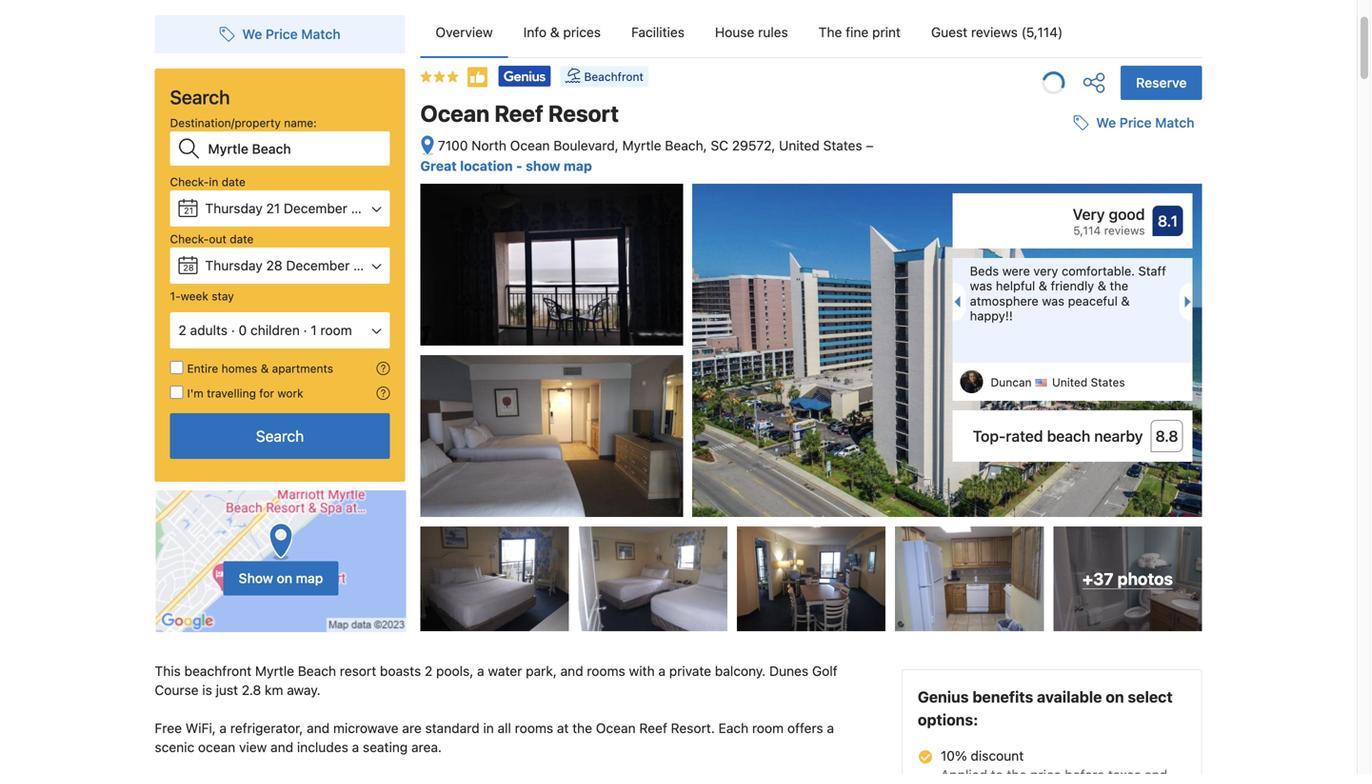 Task type: describe. For each thing, give the bounding box(es) containing it.
genius
[[918, 688, 969, 706]]

travelling
[[207, 387, 256, 400]]

facilities link
[[616, 8, 700, 57]]

entire
[[187, 362, 218, 375]]

work
[[278, 387, 303, 400]]

i'm
[[187, 387, 204, 400]]

happy!!
[[970, 309, 1013, 323]]

nearby
[[1095, 427, 1143, 445]]

5,114
[[1074, 224, 1101, 237]]

in inside 'this beachfront myrtle beach resort boasts 2 pools, a water park, and rooms with a private balcony. dunes golf course is just 2.8 km away. free wifi, a refrigerator, and microwave are standard in all rooms at the ocean reef resort. each room offers a scenic ocean view and includes a seating ar'
[[483, 721, 494, 736]]

the
[[819, 24, 842, 40]]

balcony.
[[715, 663, 766, 679]]

good
[[1109, 205, 1145, 223]]

beachfront
[[184, 663, 252, 679]]

myrtle inside '7100 north ocean boulevard, myrtle beach, sc 29572, united states – great location - show map'
[[622, 138, 662, 153]]

house rules link
[[700, 8, 804, 57]]

info & prices
[[524, 24, 601, 40]]

map inside the search section
[[296, 571, 323, 586]]

2 inside 'this beachfront myrtle beach resort boasts 2 pools, a water park, and rooms with a private balcony. dunes golf course is just 2.8 km away. free wifi, a refrigerator, and microwave are standard in all rooms at the ocean reef resort. each room offers a scenic ocean view and includes a seating ar'
[[425, 663, 433, 679]]

refrigerator,
[[230, 721, 303, 736]]

show
[[239, 571, 273, 586]]

photos
[[1118, 569, 1173, 589]]

0 horizontal spatial we price match button
[[212, 17, 348, 51]]

duncan
[[991, 376, 1032, 389]]

2 horizontal spatial and
[[561, 663, 583, 679]]

top-rated beach nearby element
[[962, 425, 1143, 448]]

2 inside dropdown button
[[179, 322, 186, 338]]

thursday for thursday 28 december 2023
[[205, 258, 263, 273]]

boulevard,
[[554, 138, 619, 153]]

fine
[[846, 24, 869, 40]]

date for check-out date
[[230, 232, 254, 246]]

check-in date
[[170, 175, 246, 189]]

park,
[[526, 663, 557, 679]]

search section
[[147, 0, 413, 633]]

0 vertical spatial reef
[[495, 100, 544, 127]]

0 horizontal spatial 28
[[183, 263, 194, 273]]

valign  initial image
[[466, 66, 489, 89]]

1 vertical spatial rooms
[[515, 721, 553, 736]]

2 adults · 0 children · 1 room button
[[170, 312, 390, 349]]

guest
[[931, 24, 968, 40]]

very good 5,114 reviews
[[1073, 205, 1145, 237]]

a down microwave
[[352, 740, 359, 755]]

house
[[715, 24, 755, 40]]

1
[[311, 322, 317, 338]]

are
[[402, 721, 422, 736]]

1 horizontal spatial was
[[1042, 294, 1065, 308]]

search inside button
[[256, 427, 304, 445]]

1 vertical spatial we price match
[[1097, 115, 1195, 131]]

km
[[265, 683, 283, 698]]

7100
[[438, 138, 468, 153]]

is
[[202, 683, 212, 698]]

1 horizontal spatial states
[[1091, 376, 1125, 389]]

very
[[1073, 205, 1105, 223]]

wifi,
[[186, 721, 216, 736]]

a right with
[[659, 663, 666, 679]]

pools,
[[436, 663, 474, 679]]

this
[[155, 663, 181, 679]]

select
[[1128, 688, 1173, 706]]

genius benefits available on select options:
[[918, 688, 1173, 729]]

includes
[[297, 740, 348, 755]]

guest reviews (5,114)
[[931, 24, 1063, 40]]

homes
[[222, 362, 257, 375]]

name:
[[284, 116, 317, 130]]

benefits
[[973, 688, 1034, 706]]

ocean reef resort
[[420, 100, 619, 127]]

map inside '7100 north ocean boulevard, myrtle beach, sc 29572, united states – great location - show map'
[[564, 158, 592, 174]]

were
[[1003, 264, 1030, 278]]

7100 north ocean boulevard, myrtle beach, sc 29572, united states – great location - show map
[[420, 138, 874, 174]]

in inside the search section
[[209, 175, 218, 189]]

search button
[[170, 413, 390, 459]]

2 vertical spatial and
[[271, 740, 293, 755]]

room inside dropdown button
[[320, 322, 352, 338]]

+37
[[1083, 569, 1114, 589]]

location
[[460, 158, 513, 174]]

away.
[[287, 683, 321, 698]]

comfortable.
[[1062, 264, 1135, 278]]

guest reviews (5,114) link
[[916, 8, 1078, 57]]

0 vertical spatial search
[[170, 86, 230, 108]]

for
[[259, 387, 274, 400]]

8.8
[[1156, 427, 1179, 445]]

great
[[420, 158, 457, 174]]

each
[[719, 721, 749, 736]]

1-
[[170, 290, 181, 303]]

golf
[[812, 663, 838, 679]]

thursday 28 december 2023
[[205, 258, 386, 273]]

discount
[[971, 748, 1024, 764]]

december for 21
[[284, 200, 348, 216]]

0 horizontal spatial 21
[[184, 206, 193, 216]]

& down comfortable.
[[1098, 279, 1107, 293]]

options:
[[918, 711, 979, 729]]

beach,
[[665, 138, 707, 153]]

1 horizontal spatial 21
[[266, 200, 280, 216]]

we for leftmost we price match dropdown button
[[242, 26, 262, 42]]

& right info
[[550, 24, 560, 40]]

0 horizontal spatial was
[[970, 279, 993, 293]]

1 vertical spatial and
[[307, 721, 330, 736]]

sc
[[711, 138, 729, 153]]

course
[[155, 683, 199, 698]]

myrtle inside 'this beachfront myrtle beach resort boasts 2 pools, a water park, and rooms with a private balcony. dunes golf course is just 2.8 km away. free wifi, a refrigerator, and microwave are standard in all rooms at the ocean reef resort. each room offers a scenic ocean view and includes a seating ar'
[[255, 663, 294, 679]]

room inside 'this beachfront myrtle beach resort boasts 2 pools, a water park, and rooms with a private balcony. dunes golf course is just 2.8 km away. free wifi, a refrigerator, and microwave are standard in all rooms at the ocean reef resort. each room offers a scenic ocean view and includes a seating ar'
[[752, 721, 784, 736]]

scored 8.1 element
[[1153, 206, 1183, 236]]

& down very
[[1039, 279, 1048, 293]]

1 vertical spatial match
[[1156, 115, 1195, 131]]

seating
[[363, 740, 408, 755]]

at
[[557, 721, 569, 736]]

check- for in
[[170, 175, 209, 189]]

the fine print
[[819, 24, 901, 40]]

thursday 21 december 2023
[[205, 200, 383, 216]]

out
[[209, 232, 227, 246]]

the fine print link
[[804, 8, 916, 57]]

offers
[[788, 721, 824, 736]]

info
[[524, 24, 547, 40]]

(5,114)
[[1022, 24, 1063, 40]]



Task type: vqa. For each thing, say whether or not it's contained in the screenshot.
THE CITIES
no



Task type: locate. For each thing, give the bounding box(es) containing it.
thursday down 'out'
[[205, 258, 263, 273]]

0 horizontal spatial states
[[823, 138, 863, 153]]

standard
[[425, 721, 480, 736]]

stay
[[212, 290, 234, 303]]

search down work
[[256, 427, 304, 445]]

rooms
[[587, 663, 626, 679], [515, 721, 553, 736]]

united states
[[1052, 376, 1125, 389]]

check-out date
[[170, 232, 254, 246]]

ocean up -
[[510, 138, 550, 153]]

united right "29572,"
[[779, 138, 820, 153]]

the down comfortable.
[[1110, 279, 1129, 293]]

0 horizontal spatial the
[[573, 721, 592, 736]]

rooms left 'at'
[[515, 721, 553, 736]]

1 vertical spatial on
[[1106, 688, 1124, 706]]

0 vertical spatial ocean
[[420, 100, 490, 127]]

and down refrigerator,
[[271, 740, 293, 755]]

+37 photos link
[[1054, 527, 1202, 632]]

0 vertical spatial room
[[320, 322, 352, 338]]

2 vertical spatial ocean
[[596, 721, 636, 736]]

1 horizontal spatial reef
[[639, 721, 667, 736]]

private
[[669, 663, 712, 679]]

a left water at the left
[[477, 663, 484, 679]]

1 horizontal spatial 28
[[266, 258, 283, 273]]

2 · from the left
[[303, 322, 307, 338]]

1 vertical spatial room
[[752, 721, 784, 736]]

0 horizontal spatial myrtle
[[255, 663, 294, 679]]

1 horizontal spatial search
[[256, 427, 304, 445]]

0 vertical spatial match
[[301, 26, 341, 42]]

we inside the search section
[[242, 26, 262, 42]]

1 horizontal spatial myrtle
[[622, 138, 662, 153]]

on inside genius benefits available on select options:
[[1106, 688, 1124, 706]]

view
[[239, 740, 267, 755]]

2 adults · 0 children · 1 room
[[179, 322, 352, 338]]

map down boulevard,
[[564, 158, 592, 174]]

–
[[866, 138, 874, 153]]

reef up north
[[495, 100, 544, 127]]

room right each
[[752, 721, 784, 736]]

beds were very comfortable. staff was helpful & friendly & the atmosphere was peaceful & happy!!
[[970, 264, 1166, 323]]

states left –
[[823, 138, 863, 153]]

1 horizontal spatial united
[[1052, 376, 1088, 389]]

0 horizontal spatial 2
[[179, 322, 186, 338]]

-
[[516, 158, 523, 174]]

united up beach
[[1052, 376, 1088, 389]]

north
[[472, 138, 507, 153]]

in left all
[[483, 721, 494, 736]]

1 horizontal spatial 2
[[425, 663, 433, 679]]

1 vertical spatial december
[[286, 258, 350, 273]]

in up check-out date
[[209, 175, 218, 189]]

28 up week
[[183, 263, 194, 273]]

1 vertical spatial thursday
[[205, 258, 263, 273]]

match down reserve button
[[1156, 115, 1195, 131]]

1 horizontal spatial map
[[564, 158, 592, 174]]

2 horizontal spatial ocean
[[596, 721, 636, 736]]

ocean inside '7100 north ocean boulevard, myrtle beach, sc 29572, united states – great location - show map'
[[510, 138, 550, 153]]

10%
[[941, 748, 967, 764]]

0 vertical spatial price
[[266, 26, 298, 42]]

on right show on the left bottom
[[277, 571, 292, 586]]

on inside the search section
[[277, 571, 292, 586]]

21 up thursday 28 december 2023
[[266, 200, 280, 216]]

search
[[170, 86, 230, 108], [256, 427, 304, 445]]

2 left adults
[[179, 322, 186, 338]]

we price match down reserve button
[[1097, 115, 1195, 131]]

room right the 1
[[320, 322, 352, 338]]

1 vertical spatial we price match button
[[1066, 106, 1202, 140]]

1 vertical spatial we
[[1097, 115, 1116, 131]]

0 vertical spatial myrtle
[[622, 138, 662, 153]]

show on map button
[[155, 490, 407, 633], [223, 562, 339, 596]]

0 horizontal spatial match
[[301, 26, 341, 42]]

helpful
[[996, 279, 1036, 293]]

previous image
[[949, 296, 961, 308]]

house rules
[[715, 24, 788, 40]]

we price match inside the search section
[[242, 26, 341, 42]]

1 horizontal spatial room
[[752, 721, 784, 736]]

match up name:
[[301, 26, 341, 42]]

thursday
[[205, 200, 263, 216], [205, 258, 263, 273]]

reserve
[[1136, 75, 1187, 90]]

states inside '7100 north ocean boulevard, myrtle beach, sc 29572, united states – great location - show map'
[[823, 138, 863, 153]]

&
[[550, 24, 560, 40], [1039, 279, 1048, 293], [1098, 279, 1107, 293], [1121, 294, 1130, 308], [261, 362, 269, 375]]

check- up check-out date
[[170, 175, 209, 189]]

8.8 element
[[1151, 420, 1183, 453]]

resort
[[548, 100, 619, 127]]

rated
[[1006, 427, 1043, 445]]

0 vertical spatial on
[[277, 571, 292, 586]]

ocean inside 'this beachfront myrtle beach resort boasts 2 pools, a water park, and rooms with a private balcony. dunes golf course is just 2.8 km away. free wifi, a refrigerator, and microwave are standard in all rooms at the ocean reef resort. each room offers a scenic ocean view and includes a seating ar'
[[596, 721, 636, 736]]

children
[[251, 322, 300, 338]]

microwave
[[333, 721, 399, 736]]

0 vertical spatial we price match
[[242, 26, 341, 42]]

0 horizontal spatial reef
[[495, 100, 544, 127]]

0 horizontal spatial on
[[277, 571, 292, 586]]

all
[[498, 721, 511, 736]]

a
[[477, 663, 484, 679], [659, 663, 666, 679], [220, 721, 227, 736], [827, 721, 834, 736], [352, 740, 359, 755]]

Where are you going? field
[[200, 131, 390, 166]]

1 vertical spatial in
[[483, 721, 494, 736]]

december for 28
[[286, 258, 350, 273]]

1-week stay
[[170, 290, 234, 303]]

reviews down good on the right of page
[[1104, 224, 1145, 237]]

0 vertical spatial in
[[209, 175, 218, 189]]

2023 down thursday 21 december 2023
[[353, 258, 386, 273]]

1 vertical spatial myrtle
[[255, 663, 294, 679]]

room
[[320, 322, 352, 338], [752, 721, 784, 736]]

and
[[561, 663, 583, 679], [307, 721, 330, 736], [271, 740, 293, 755]]

0 horizontal spatial united
[[779, 138, 820, 153]]

1 thursday from the top
[[205, 200, 263, 216]]

1 horizontal spatial reviews
[[1104, 224, 1145, 237]]

0 vertical spatial and
[[561, 663, 583, 679]]

0 horizontal spatial we price match
[[242, 26, 341, 42]]

1 horizontal spatial in
[[483, 721, 494, 736]]

date for check-in date
[[222, 175, 246, 189]]

+37 photos
[[1083, 569, 1173, 589]]

show on map
[[239, 571, 323, 586]]

0 vertical spatial states
[[823, 138, 863, 153]]

0 vertical spatial rooms
[[587, 663, 626, 679]]

1 horizontal spatial match
[[1156, 115, 1195, 131]]

check- for out
[[170, 232, 209, 246]]

united
[[779, 138, 820, 153], [1052, 376, 1088, 389]]

0 vertical spatial the
[[1110, 279, 1129, 293]]

top-rated beach nearby
[[973, 427, 1143, 445]]

0 vertical spatial map
[[564, 158, 592, 174]]

0 horizontal spatial search
[[170, 86, 230, 108]]

myrtle up km
[[255, 663, 294, 679]]

thursday up 'out'
[[205, 200, 263, 216]]

show
[[526, 158, 561, 174]]

1 horizontal spatial ocean
[[510, 138, 550, 153]]

& inside the search section
[[261, 362, 269, 375]]

ocean
[[420, 100, 490, 127], [510, 138, 550, 153], [596, 721, 636, 736]]

staff
[[1139, 264, 1166, 278]]

0 horizontal spatial in
[[209, 175, 218, 189]]

thursday for thursday 21 december 2023
[[205, 200, 263, 216]]

1 vertical spatial united
[[1052, 376, 1088, 389]]

1 · from the left
[[231, 322, 235, 338]]

and right the park,
[[561, 663, 583, 679]]

ocean up 7100 on the left top
[[420, 100, 490, 127]]

0 vertical spatial we price match button
[[212, 17, 348, 51]]

price up name:
[[266, 26, 298, 42]]

1 vertical spatial states
[[1091, 376, 1125, 389]]

check- up week
[[170, 232, 209, 246]]

great location - show map button
[[420, 158, 592, 174]]

we for the right we price match dropdown button
[[1097, 115, 1116, 131]]

a up ocean
[[220, 721, 227, 736]]

atmosphere
[[970, 294, 1039, 308]]

1 horizontal spatial price
[[1120, 115, 1152, 131]]

0 vertical spatial 2
[[179, 322, 186, 338]]

0 vertical spatial was
[[970, 279, 993, 293]]

facilities
[[631, 24, 685, 40]]

ocean right 'at'
[[596, 721, 636, 736]]

myrtle
[[622, 138, 662, 153], [255, 663, 294, 679]]

reviews inside very good 5,114 reviews
[[1104, 224, 1145, 237]]

0 horizontal spatial map
[[296, 571, 323, 586]]

just
[[216, 683, 238, 698]]

1 vertical spatial ocean
[[510, 138, 550, 153]]

resort.
[[671, 721, 715, 736]]

1 horizontal spatial ·
[[303, 322, 307, 338]]

we up very
[[1097, 115, 1116, 131]]

a right "offers"
[[827, 721, 834, 736]]

21
[[266, 200, 280, 216], [184, 206, 193, 216]]

1 vertical spatial price
[[1120, 115, 1152, 131]]

1 vertical spatial 2023
[[353, 258, 386, 273]]

0 vertical spatial we
[[242, 26, 262, 42]]

reef inside 'this beachfront myrtle beach resort boasts 2 pools, a water park, and rooms with a private balcony. dunes golf course is just 2.8 km away. free wifi, a refrigerator, and microwave are standard in all rooms at the ocean reef resort. each room offers a scenic ocean view and includes a seating ar'
[[639, 721, 667, 736]]

reef left the resort.
[[639, 721, 667, 736]]

2023 for thursday 28 december 2023
[[353, 258, 386, 273]]

date right 'out'
[[230, 232, 254, 246]]

1 vertical spatial was
[[1042, 294, 1065, 308]]

was down friendly
[[1042, 294, 1065, 308]]

print
[[872, 24, 901, 40]]

we'll show you stays where you can have the entire place to yourself image
[[377, 362, 390, 375], [377, 362, 390, 375]]

rooms left with
[[587, 663, 626, 679]]

price down reserve button
[[1120, 115, 1152, 131]]

1 horizontal spatial rooms
[[587, 663, 626, 679]]

beachfront
[[584, 70, 644, 83]]

overview link
[[420, 8, 508, 57]]

28 down thursday 21 december 2023
[[266, 258, 283, 273]]

· left 0 on the top left
[[231, 322, 235, 338]]

the
[[1110, 279, 1129, 293], [573, 721, 592, 736]]

0 horizontal spatial rooms
[[515, 721, 553, 736]]

on left select
[[1106, 688, 1124, 706]]

0 vertical spatial date
[[222, 175, 246, 189]]

reviews right "guest"
[[971, 24, 1018, 40]]

the right 'at'
[[573, 721, 592, 736]]

1 vertical spatial the
[[573, 721, 592, 736]]

match inside the search section
[[301, 26, 341, 42]]

1 horizontal spatial the
[[1110, 279, 1129, 293]]

0 vertical spatial thursday
[[205, 200, 263, 216]]

we
[[242, 26, 262, 42], [1097, 115, 1116, 131]]

myrtle left "beach,"
[[622, 138, 662, 153]]

info & prices link
[[508, 8, 616, 57]]

reviews inside the guest reviews (5,114) link
[[971, 24, 1018, 40]]

week
[[181, 290, 208, 303]]

price inside the search section
[[266, 26, 298, 42]]

map right show on the left bottom
[[296, 571, 323, 586]]

december down thursday 21 december 2023
[[286, 258, 350, 273]]

1 vertical spatial date
[[230, 232, 254, 246]]

free
[[155, 721, 182, 736]]

and up includes
[[307, 721, 330, 736]]

1 check- from the top
[[170, 175, 209, 189]]

·
[[231, 322, 235, 338], [303, 322, 307, 338]]

search up destination/property on the top of the page
[[170, 86, 230, 108]]

· left the 1
[[303, 322, 307, 338]]

we up destination/property name:
[[242, 26, 262, 42]]

date up 'out'
[[222, 175, 246, 189]]

2 thursday from the top
[[205, 258, 263, 273]]

0 vertical spatial december
[[284, 200, 348, 216]]

rated very good element
[[962, 203, 1145, 226]]

0 vertical spatial check-
[[170, 175, 209, 189]]

0 horizontal spatial price
[[266, 26, 298, 42]]

peaceful
[[1068, 294, 1118, 308]]

ocean
[[198, 740, 235, 755]]

states up nearby at the right
[[1091, 376, 1125, 389]]

1 vertical spatial reef
[[639, 721, 667, 736]]

& right peaceful
[[1121, 294, 1130, 308]]

the inside beds were very comfortable. staff was helpful & friendly & the atmosphere was peaceful & happy!!
[[1110, 279, 1129, 293]]

next image
[[1185, 296, 1197, 308]]

1 vertical spatial 2
[[425, 663, 433, 679]]

0 vertical spatial united
[[779, 138, 820, 153]]

0 horizontal spatial ocean
[[420, 100, 490, 127]]

if you select this option, we'll show you popular business travel features like breakfast, wifi and free parking. image
[[377, 387, 390, 400], [377, 387, 390, 400]]

2023 up thursday 28 december 2023
[[351, 200, 383, 216]]

0 horizontal spatial room
[[320, 322, 352, 338]]

scenic
[[155, 740, 195, 755]]

0 horizontal spatial ·
[[231, 322, 235, 338]]

2.8
[[242, 683, 261, 698]]

we price match button down reserve button
[[1066, 106, 1202, 140]]

2 check- from the top
[[170, 232, 209, 246]]

apartments
[[272, 362, 333, 375]]

1 vertical spatial search
[[256, 427, 304, 445]]

we price match button up name:
[[212, 17, 348, 51]]

click to open map view image
[[420, 135, 435, 157]]

reviews
[[971, 24, 1018, 40], [1104, 224, 1145, 237]]

the inside 'this beachfront myrtle beach resort boasts 2 pools, a water park, and rooms with a private balcony. dunes golf course is just 2.8 km away. free wifi, a refrigerator, and microwave are standard in all rooms at the ocean reef resort. each room offers a scenic ocean view and includes a seating ar'
[[573, 721, 592, 736]]

united inside '7100 north ocean boulevard, myrtle beach, sc 29572, united states – great location - show map'
[[779, 138, 820, 153]]

0 vertical spatial reviews
[[971, 24, 1018, 40]]

21 down check-in date
[[184, 206, 193, 216]]

december up thursday 28 december 2023
[[284, 200, 348, 216]]

1 horizontal spatial we
[[1097, 115, 1116, 131]]

2 left pools,
[[425, 663, 433, 679]]

0 horizontal spatial we
[[242, 26, 262, 42]]

was down beds
[[970, 279, 993, 293]]

1 vertical spatial reviews
[[1104, 224, 1145, 237]]

1 horizontal spatial and
[[307, 721, 330, 736]]

2023 for thursday 21 december 2023
[[351, 200, 383, 216]]

0 vertical spatial 2023
[[351, 200, 383, 216]]

1 horizontal spatial we price match button
[[1066, 106, 1202, 140]]

i'm travelling for work
[[187, 387, 303, 400]]

1 horizontal spatial we price match
[[1097, 115, 1195, 131]]

1 vertical spatial map
[[296, 571, 323, 586]]

beach
[[298, 663, 336, 679]]

we price match up name:
[[242, 26, 341, 42]]

10% discount
[[941, 748, 1024, 764]]

29572,
[[732, 138, 776, 153]]

& up for
[[261, 362, 269, 375]]

0
[[239, 322, 247, 338]]

we price match button
[[212, 17, 348, 51], [1066, 106, 1202, 140]]



